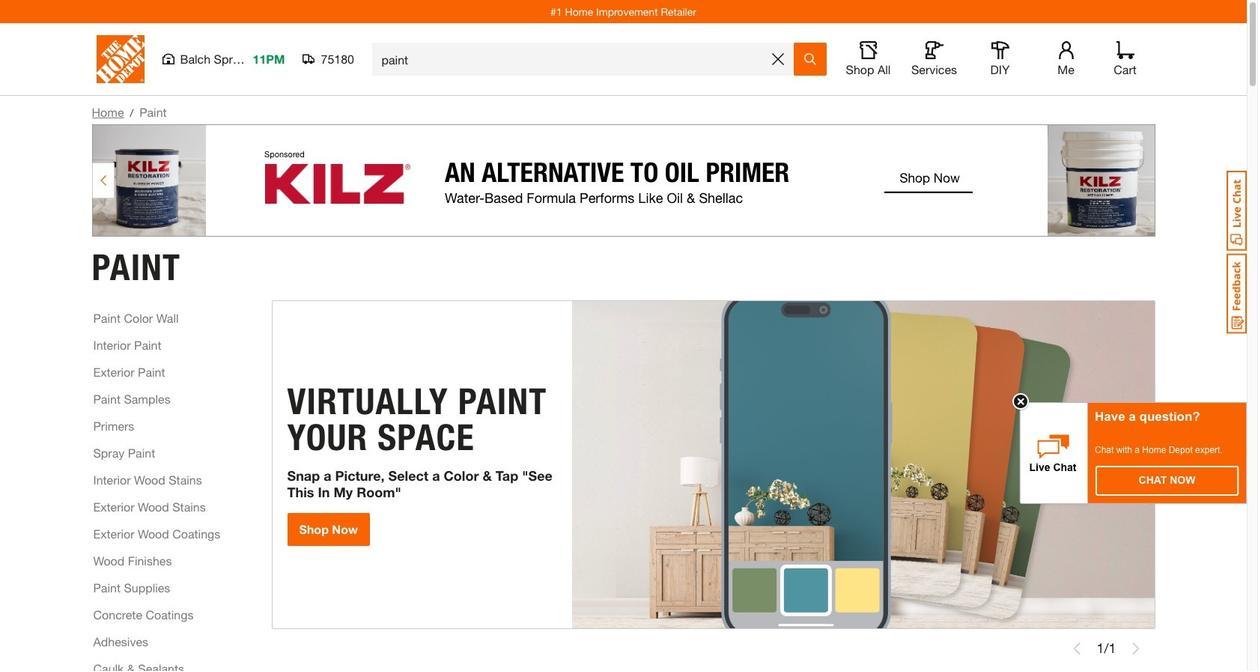 Task type: vqa. For each thing, say whether or not it's contained in the screenshot.
THE DOUBLE in Everbilt Genevieve 10 ft. Birch Adjustable Closet Organizer 2 Long, 2 Short, and Double Hanging Rods with 6 Drawers
no



Task type: describe. For each thing, give the bounding box(es) containing it.
this is the last slide image
[[1130, 643, 1142, 655]]

clear field icon image
[[772, 53, 784, 65]]



Task type: locate. For each thing, give the bounding box(es) containing it.
the home depot logo image
[[96, 35, 144, 83]]

this is the first slide image
[[1072, 643, 1084, 655]]

virtually paint your space image
[[572, 301, 1155, 628]]

feedback link image
[[1227, 253, 1247, 334]]

What can we help you find today? search field
[[382, 43, 766, 75]]

live chat image
[[1227, 171, 1247, 251]]



